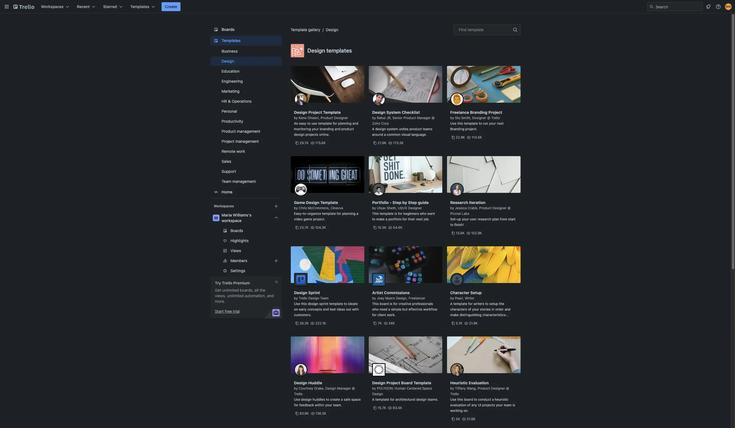 Task type: describe. For each thing, give the bounding box(es) containing it.
design huddle by courtney drake, design manager @ trello use design huddles to create a safe space for feedback within your team.
[[294, 381, 361, 408]]

an
[[294, 121, 298, 126]]

use for heuristic evaluation
[[450, 398, 457, 402]]

projects inside design project template by kene ohiaeri, product designer an easy to use template for planning and monitoring your branding and product design projects online.
[[306, 133, 318, 137]]

1 horizontal spatial design link
[[326, 27, 339, 32]]

template inside design project template by kene ohiaeri, product designer an easy to use template for planning and monitoring your branding and product design projects online.
[[323, 110, 341, 115]]

characters
[[450, 308, 467, 312]]

to inside design project template by kene ohiaeri, product designer an easy to use template for planning and monitoring your branding and product design projects online.
[[307, 121, 311, 126]]

research iteration by jessica crabb, product designer @ pivotal labs set-up your user research plan from start to finish!
[[450, 200, 516, 227]]

to inside heuristic evaluation by tiffany wang, product designer @ trello use this board to conduct a heuristic evaluation of any ui projects your team is working on.
[[474, 398, 477, 402]]

polygon:
[[377, 387, 394, 391]]

plan
[[493, 217, 499, 222]]

game design template by chris mccrimmons, cinevva easy-to-organize template for planning a video game project.
[[294, 200, 359, 222]]

starred
[[103, 4, 117, 9]]

1 step from the left
[[393, 200, 402, 205]]

obvious.
[[450, 319, 464, 323]]

product inside design project template by kene ohiaeri, product designer an easy to use template for planning and monitoring your branding and product design projects online.
[[321, 116, 333, 120]]

to inside freelance branding project by stu smith, designer @ trello use this template to run your next branding project.
[[479, 121, 482, 126]]

template inside freelance branding project by stu smith, designer @ trello use this template to run your next branding project.
[[464, 121, 478, 126]]

back to home image
[[13, 2, 34, 11]]

ohiaeri,
[[308, 116, 320, 120]]

work.
[[387, 313, 396, 317]]

designer inside design project template by kene ohiaeri, product designer an easy to use template for planning and monitoring your branding and product design projects online.
[[334, 116, 348, 120]]

home image
[[213, 189, 219, 196]]

Find template field
[[454, 25, 521, 35]]

design inside design huddle by courtney drake, design manager @ trello use design huddles to create a safe space for feedback within your team.
[[301, 398, 312, 402]]

cinevva
[[331, 206, 343, 210]]

manager inside design huddle by courtney drake, design manager @ trello use design huddles to create a safe space for feedback within your team.
[[337, 387, 351, 391]]

design sprint by trello design team use this design sprint template to ideate on early concepts and test ideas out with customers.
[[294, 291, 359, 317]]

planning inside "game design template by chris mccrimmons, cinevva easy-to-organize template for planning a video game project."
[[342, 212, 356, 216]]

this inside design sprint by trello design team use this design sprint template to ideate on early concepts and test ideas out with customers.
[[301, 302, 307, 306]]

project inside freelance branding project by stu smith, designer @ trello use this template to run your next branding project.
[[489, 110, 502, 115]]

design down the trello design team icon
[[294, 291, 307, 295]]

product inside research iteration by jessica crabb, product designer @ pivotal labs set-up your user research plan from start to finish!
[[479, 206, 492, 210]]

tiffany
[[455, 387, 466, 391]]

template inside the design project board template by polygon: human centered space design a template for architectural design teams.
[[414, 381, 431, 386]]

simple
[[391, 308, 402, 312]]

is inside artist commissions by joey myers design, freelancer this board is for creative professionals who need a simple but effective workflow for client work.
[[390, 302, 393, 306]]

for left client
[[372, 313, 377, 317]]

members link
[[211, 257, 282, 266]]

design down sprint
[[308, 297, 319, 301]]

joey myers design, freelancer image
[[372, 273, 386, 287]]

team.
[[333, 404, 342, 408]]

design system checklist by rahul jr, senior product manager @ zoho corp a design system unites product teams around a common visual language.
[[372, 110, 435, 137]]

your inside character setup by pearl, writer a template for writers to setup the characters of your stories in order and make distinguishing characteristics obvious.
[[472, 308, 479, 312]]

boards for home
[[222, 27, 235, 32]]

customers.
[[294, 313, 312, 317]]

board image
[[213, 26, 219, 33]]

by inside "game design template by chris mccrimmons, cinevva easy-to-organize template for planning a video game project."
[[294, 206, 298, 210]]

on
[[294, 308, 298, 312]]

designer inside portfolio - step by step guide by utsav sheth, ui/ux designer this template is for beginners who want to make a portfolio for their next job.
[[408, 206, 422, 210]]

utsav sheth, ui/ux designer image
[[372, 183, 386, 196]]

boards link for home
[[211, 25, 282, 35]]

template gallery
[[291, 27, 320, 32]]

your inside freelance branding project by stu smith, designer @ trello use this template to run your next branding project.
[[489, 121, 496, 126]]

for inside design project template by kene ohiaeri, product designer an easy to use template for planning and monitoring your branding and product design projects online.
[[333, 121, 337, 126]]

game
[[304, 217, 312, 222]]

templates button
[[127, 2, 158, 11]]

find
[[459, 27, 467, 32]]

workflow
[[423, 308, 438, 312]]

members
[[231, 259, 247, 263]]

create
[[165, 4, 177, 9]]

start
[[215, 309, 224, 314]]

by inside design sprint by trello design team use this design sprint template to ideate on early concepts and test ideas out with customers.
[[294, 297, 298, 301]]

to inside research iteration by jessica crabb, product designer @ pivotal labs set-up your user research plan from start to finish!
[[450, 223, 454, 227]]

template inside "game design template by chris mccrimmons, cinevva easy-to-organize template for planning a video game project."
[[322, 212, 336, 216]]

kene
[[299, 116, 307, 120]]

project. inside freelance branding project by stu smith, designer @ trello use this template to run your next branding project.
[[466, 127, 478, 131]]

use
[[312, 121, 317, 126]]

all
[[255, 288, 259, 293]]

recent
[[77, 4, 90, 9]]

feedback
[[299, 404, 314, 408]]

114.5k
[[472, 135, 482, 140]]

this for freelance
[[458, 121, 463, 126]]

creative
[[399, 302, 411, 306]]

safe
[[344, 398, 351, 402]]

wang,
[[467, 387, 477, 391]]

your inside design huddle by courtney drake, design manager @ trello use design huddles to create a safe space for feedback within your team.
[[325, 404, 332, 408]]

jessica crabb, product designer @ pivotal labs image
[[450, 183, 464, 196]]

trello inside "try trello premium get unlimited boards, all the views, unlimited automation, and more."
[[222, 281, 232, 286]]

support
[[222, 169, 236, 174]]

template gallery link
[[291, 27, 320, 32]]

try trello premium get unlimited boards, all the views, unlimited automation, and more.
[[215, 281, 274, 304]]

102.9k
[[471, 231, 482, 235]]

a inside design system checklist by rahul jr, senior product manager @ zoho corp a design system unites product teams around a common visual language.
[[384, 133, 386, 137]]

a inside design system checklist by rahul jr, senior product manager @ zoho corp a design system unites product teams around a common visual language.
[[372, 127, 375, 131]]

of inside heuristic evaluation by tiffany wang, product designer @ trello use this board to conduct a heuristic evaluation of any ui projects your team is working on.
[[467, 404, 471, 408]]

huddles
[[313, 398, 325, 402]]

by inside freelance branding project by stu smith, designer @ trello use this template to run your next branding project.
[[450, 116, 454, 120]]

template inside "game design template by chris mccrimmons, cinevva easy-to-organize template for planning a video game project."
[[320, 200, 338, 205]]

productivity link
[[211, 117, 282, 126]]

23.7k
[[300, 226, 309, 230]]

make for step
[[376, 217, 385, 222]]

15.7k
[[378, 406, 386, 410]]

for inside character setup by pearl, writer a template for writers to setup the characters of your stories in order and make distinguishing characteristics obvious.
[[468, 302, 473, 306]]

next inside portfolio - step by step guide by utsav sheth, ui/ux designer this template is for beginners who want to make a portfolio for their next job.
[[416, 217, 423, 222]]

within
[[315, 404, 324, 408]]

0 horizontal spatial 21.9k
[[378, 141, 387, 145]]

primary element
[[0, 0, 735, 13]]

project. inside "game design template by chris mccrimmons, cinevva easy-to-organize template for planning a video game project."
[[313, 217, 325, 222]]

@ for research iteration
[[508, 206, 511, 210]]

boards link for views
[[211, 227, 282, 235]]

29.7k
[[300, 141, 309, 145]]

add image
[[273, 258, 280, 264]]

maria williams (mariawilliams94) image
[[725, 3, 732, 10]]

heuristic evaluation by tiffany wang, product designer @ trello use this board to conduct a heuristic evaluation of any ui projects your team is working on.
[[450, 381, 515, 413]]

job.
[[424, 217, 430, 222]]

your inside design project template by kene ohiaeri, product designer an easy to use template for planning and monitoring your branding and product design projects online.
[[312, 127, 319, 131]]

a inside artist commissions by joey myers design, freelancer this board is for creative professionals who need a simple but effective workflow for client work.
[[389, 308, 390, 312]]

stu
[[455, 116, 461, 120]]

a inside "game design template by chris mccrimmons, cinevva easy-to-organize template for planning a video game project."
[[357, 212, 359, 216]]

the inside character setup by pearl, writer a template for writers to setup the characters of your stories in order and make distinguishing characteristics obvious.
[[499, 302, 505, 306]]

for inside design huddle by courtney drake, design manager @ trello use design huddles to create a safe space for feedback within your team.
[[294, 404, 299, 408]]

make for by
[[450, 313, 459, 317]]

who inside artist commissions by joey myers design, freelancer this board is for creative professionals who need a simple but effective workflow for client work.
[[372, 308, 379, 312]]

and inside design sprint by trello design team use this design sprint template to ideate on early concepts and test ideas out with customers.
[[323, 308, 329, 312]]

@ for heuristic evaluation
[[506, 387, 509, 391]]

is inside heuristic evaluation by tiffany wang, product designer @ trello use this board to conduct a heuristic evaluation of any ui projects your team is working on.
[[513, 404, 515, 408]]

template inside character setup by pearl, writer a template for writers to setup the characters of your stories in order and make distinguishing characteristics obvious.
[[454, 302, 468, 306]]

easy
[[299, 121, 307, 126]]

@ inside design system checklist by rahul jr, senior product manager @ zoho corp a design system unites product teams around a common visual language.
[[432, 116, 435, 120]]

design project board template by polygon: human centered space design a template for architectural design teams.
[[372, 381, 438, 402]]

product management
[[222, 129, 260, 134]]

monitoring
[[294, 127, 311, 131]]

31.8k
[[467, 417, 476, 422]]

54.4k
[[393, 226, 403, 230]]

team inside team management link
[[222, 179, 231, 184]]

early
[[299, 308, 307, 312]]

design up courtney
[[294, 381, 307, 386]]

visual
[[402, 133, 411, 137]]

senior
[[393, 116, 403, 120]]

for inside "game design template by chris mccrimmons, cinevva easy-to-organize template for planning a video game project."
[[337, 212, 341, 216]]

is inside portfolio - step by step guide by utsav sheth, ui/ux designer this template is for beginners who want to make a portfolio for their next job.
[[395, 212, 397, 216]]

template left gallery on the top
[[291, 27, 307, 32]]

use inside design sprint by trello design team use this design sprint template to ideate on early concepts and test ideas out with customers.
[[294, 302, 300, 306]]

by left utsav
[[372, 206, 376, 210]]

team management link
[[211, 177, 282, 186]]

project inside design project template by kene ohiaeri, product designer an easy to use template for planning and monitoring your branding and product design projects online.
[[308, 110, 322, 115]]

design icon image
[[291, 44, 304, 57]]

by inside artist commissions by joey myers design, freelancer this board is for creative professionals who need a simple but effective workflow for client work.
[[372, 297, 376, 301]]

user
[[470, 217, 477, 222]]

by inside heuristic evaluation by tiffany wang, product designer @ trello use this board to conduct a heuristic evaluation of any ui projects your team is working on.
[[450, 387, 454, 391]]

management for project management
[[235, 139, 259, 144]]

starred button
[[100, 2, 126, 11]]

management for product management
[[237, 129, 260, 134]]

by inside research iteration by jessica crabb, product designer @ pivotal labs set-up your user research plan from start to finish!
[[450, 206, 454, 210]]

and inside character setup by pearl, writer a template for writers to setup the characters of your stories in order and make distinguishing characteristics obvious.
[[505, 308, 511, 312]]

artist
[[372, 291, 383, 295]]

portfolio
[[372, 200, 389, 205]]

to inside portfolio - step by step guide by utsav sheth, ui/ux designer this template is for beginners who want to make a portfolio for their next job.
[[372, 217, 375, 222]]

product inside design system checklist by rahul jr, senior product manager @ zoho corp a design system unites product teams around a common visual language.
[[410, 127, 422, 131]]

to inside design sprint by trello design team use this design sprint template to ideate on early concepts and test ideas out with customers.
[[344, 302, 347, 306]]

finish!
[[455, 223, 464, 227]]

for left their
[[403, 217, 407, 222]]

courtney drake, design manager @ trello image
[[294, 364, 308, 377]]

by inside the design project board template by polygon: human centered space design a template for architectural design teams.
[[372, 387, 376, 391]]

design inside design project template by kene ohiaeri, product designer an easy to use template for planning and monitoring your branding and product design projects online.
[[294, 110, 307, 115]]

out
[[346, 308, 351, 312]]

13.9k
[[456, 231, 465, 235]]

sales link
[[211, 157, 282, 166]]

ideas
[[337, 308, 345, 312]]

by inside character setup by pearl, writer a template for writers to setup the characters of your stories in order and make distinguishing characteristics obvious.
[[450, 297, 454, 301]]

team inside design sprint by trello design team use this design sprint template to ideate on early concepts and test ideas out with customers.
[[320, 297, 329, 301]]

ideate
[[348, 302, 358, 306]]

order
[[496, 308, 504, 312]]

design,
[[396, 297, 408, 301]]

create a workspace image
[[273, 203, 280, 210]]

business link
[[211, 47, 282, 56]]

working
[[450, 409, 463, 413]]

create
[[330, 398, 340, 402]]

concepts
[[308, 308, 322, 312]]

chris mccrimmons, cinevva image
[[294, 183, 308, 196]]

remote
[[222, 149, 235, 154]]

1 vertical spatial design link
[[211, 57, 282, 66]]

hr & operations
[[222, 99, 252, 104]]

pearl, writer image
[[450, 273, 464, 287]]

template board image
[[213, 37, 219, 44]]

63.4k
[[393, 406, 402, 410]]

corp
[[381, 121, 389, 126]]

of inside character setup by pearl, writer a template for writers to setup the characters of your stories in order and make distinguishing characteristics obvious.
[[468, 308, 471, 312]]

language.
[[412, 133, 427, 137]]

0 notifications image
[[705, 3, 712, 10]]

smith,
[[461, 116, 471, 120]]

get
[[215, 288, 221, 293]]

@ for design huddle
[[352, 387, 355, 391]]

business
[[222, 49, 238, 54]]

writer
[[465, 297, 475, 301]]

0 vertical spatial unlimited
[[222, 288, 239, 293]]

checklist
[[402, 110, 420, 115]]

commissions
[[384, 291, 410, 295]]

next inside freelance branding project by stu smith, designer @ trello use this template to run your next branding project.
[[497, 121, 504, 126]]

views
[[231, 249, 241, 253]]



Task type: vqa. For each thing, say whether or not it's contained in the screenshot.
Click to unstar this board. It will be removed from your starred list. image
no



Task type: locate. For each thing, give the bounding box(es) containing it.
template right find
[[468, 27, 484, 32]]

design right gallery on the top
[[326, 27, 339, 32]]

0 horizontal spatial next
[[416, 217, 423, 222]]

for up branding
[[333, 121, 337, 126]]

branding up run
[[470, 110, 488, 115]]

to left create
[[326, 398, 329, 402]]

template inside field
[[468, 27, 484, 32]]

views,
[[215, 294, 226, 298]]

34k
[[389, 322, 395, 326]]

trello inside heuristic evaluation by tiffany wang, product designer @ trello use this board to conduct a heuristic evaluation of any ui projects your team is working on.
[[450, 392, 459, 397]]

projects inside heuristic evaluation by tiffany wang, product designer @ trello use this board to conduct a heuristic evaluation of any ui projects your team is working on.
[[482, 404, 495, 408]]

home link
[[211, 187, 282, 197]]

use for design huddle
[[294, 398, 300, 402]]

0 horizontal spatial who
[[372, 308, 379, 312]]

this inside freelance branding project by stu smith, designer @ trello use this template to run your next branding project.
[[458, 121, 463, 126]]

1 horizontal spatial who
[[420, 212, 427, 216]]

0 horizontal spatial the
[[260, 288, 266, 293]]

1 vertical spatial of
[[467, 404, 471, 408]]

by left joey
[[372, 297, 376, 301]]

system
[[387, 110, 401, 115]]

trello for freelance branding project
[[491, 116, 500, 120]]

board inside heuristic evaluation by tiffany wang, product designer @ trello use this board to conduct a heuristic evaluation of any ui projects your team is working on.
[[464, 398, 473, 402]]

0 vertical spatial boards link
[[211, 25, 282, 35]]

unlimited
[[222, 288, 239, 293], [227, 294, 244, 298]]

the up order
[[499, 302, 505, 306]]

1 vertical spatial branding
[[450, 127, 465, 131]]

to up out
[[344, 302, 347, 306]]

who inside portfolio - step by step guide by utsav sheth, ui/ux designer this template is for beginners who want to make a portfolio for their next job.
[[420, 212, 427, 216]]

your down labs at the right of the page
[[462, 217, 469, 222]]

product inside design project template by kene ohiaeri, product designer an easy to use template for planning and monitoring your branding and product design projects online.
[[342, 127, 354, 131]]

1 vertical spatial projects
[[482, 404, 495, 408]]

this up the early
[[301, 302, 307, 306]]

templates
[[327, 47, 352, 54]]

pivotal
[[450, 212, 461, 216]]

2 step from the left
[[408, 200, 417, 205]]

writers
[[474, 302, 485, 306]]

your down use
[[312, 127, 319, 131]]

by left pearl,
[[450, 297, 454, 301]]

make up 'obvious.'
[[450, 313, 459, 317]]

0 horizontal spatial design link
[[211, 57, 282, 66]]

product up language.
[[410, 127, 422, 131]]

to down portfolio
[[372, 217, 375, 222]]

1 horizontal spatial projects
[[482, 404, 495, 408]]

design inside design system checklist by rahul jr, senior product manager @ zoho corp a design system unites product teams around a common visual language.
[[372, 110, 386, 115]]

design inside the design project board template by polygon: human centered space design a template for architectural design teams.
[[416, 398, 427, 402]]

and left the zoho
[[353, 121, 359, 126]]

1 vertical spatial is
[[390, 302, 393, 306]]

your inside heuristic evaluation by tiffany wang, product designer @ trello use this board to conduct a heuristic evaluation of any ui projects your team is working on.
[[496, 404, 503, 408]]

1 vertical spatial board
[[464, 398, 473, 402]]

but
[[403, 308, 408, 312]]

hr
[[222, 99, 227, 104]]

rahul jr, senior product manager @ zoho corp image
[[372, 93, 386, 106]]

marketing
[[222, 89, 240, 94]]

support link
[[211, 167, 282, 176]]

design inside design project template by kene ohiaeri, product designer an easy to use template for planning and monitoring your branding and product design projects online.
[[294, 133, 305, 137]]

for down ui/ux
[[398, 212, 403, 216]]

project
[[308, 110, 322, 115], [489, 110, 502, 115], [222, 139, 234, 144], [387, 381, 400, 386]]

templates inside dropdown button
[[130, 4, 149, 9]]

1 horizontal spatial is
[[395, 212, 397, 216]]

designer for heuristic evaluation
[[491, 387, 505, 391]]

williams's
[[233, 213, 252, 218]]

1 horizontal spatial step
[[408, 200, 417, 205]]

project inside the design project board template by polygon: human centered space design a template for architectural design teams.
[[387, 381, 400, 386]]

1 horizontal spatial branding
[[470, 110, 488, 115]]

1 vertical spatial a
[[450, 302, 453, 306]]

this inside artist commissions by joey myers design, freelancer this board is for creative professionals who need a simple but effective workflow for client work.
[[372, 302, 379, 306]]

designer inside heuristic evaluation by tiffany wang, product designer @ trello use this board to conduct a heuristic evaluation of any ui projects your team is working on.
[[491, 387, 505, 391]]

unites
[[399, 127, 409, 131]]

trello inside design sprint by trello design team use this design sprint template to ideate on early concepts and test ideas out with customers.
[[299, 297, 308, 301]]

trello inside freelance branding project by stu smith, designer @ trello use this template to run your next branding project.
[[491, 116, 500, 120]]

by up ui/ux
[[403, 200, 407, 205]]

next left job. at the right bottom of the page
[[416, 217, 423, 222]]

this down joey
[[372, 302, 379, 306]]

2 this from the top
[[372, 302, 379, 306]]

for left feedback
[[294, 404, 299, 408]]

by up pivotal
[[450, 206, 454, 210]]

boards for views
[[231, 229, 243, 233]]

for inside the design project board template by polygon: human centered space design a template for architectural design teams.
[[390, 398, 395, 402]]

1 vertical spatial project.
[[313, 217, 325, 222]]

personal link
[[211, 107, 282, 116]]

this up evaluation
[[458, 398, 463, 402]]

remote work
[[222, 149, 245, 154]]

design right drake, at bottom left
[[325, 387, 336, 391]]

0 horizontal spatial manager
[[337, 387, 351, 391]]

teams
[[423, 127, 433, 131]]

2 boards link from the top
[[211, 227, 282, 235]]

your
[[489, 121, 496, 126], [312, 127, 319, 131], [462, 217, 469, 222], [472, 308, 479, 312], [325, 404, 332, 408], [496, 404, 503, 408]]

is right team
[[513, 404, 515, 408]]

use inside freelance branding project by stu smith, designer @ trello use this template to run your next branding project.
[[450, 121, 457, 126]]

project. down organize
[[313, 217, 325, 222]]

by inside design huddle by courtney drake, design manager @ trello use design huddles to create a safe space for feedback within your team.
[[294, 387, 298, 391]]

for down cinevva
[[337, 212, 341, 216]]

run
[[483, 121, 488, 126]]

create button
[[162, 2, 181, 11]]

ui/ux
[[398, 206, 407, 210]]

0 vertical spatial of
[[468, 308, 471, 312]]

2 vertical spatial management
[[232, 179, 256, 184]]

1 horizontal spatial project.
[[466, 127, 478, 131]]

client
[[378, 313, 386, 317]]

characteristics
[[483, 313, 506, 317]]

the right all
[[260, 288, 266, 293]]

their
[[408, 217, 415, 222]]

design up polygon:
[[372, 381, 386, 386]]

who
[[420, 212, 427, 216], [372, 308, 379, 312]]

drake,
[[314, 387, 324, 391]]

21.9k
[[378, 141, 387, 145], [469, 322, 478, 326]]

designer up plan at the right of page
[[493, 206, 507, 210]]

labs
[[462, 212, 470, 216]]

projects down conduct
[[482, 404, 495, 408]]

zoho
[[372, 121, 380, 126]]

template up cinevva
[[320, 200, 338, 205]]

1 vertical spatial who
[[372, 308, 379, 312]]

guide
[[418, 200, 429, 205]]

template inside the design project board template by polygon: human centered space design a template for architectural design teams.
[[375, 398, 389, 402]]

1 vertical spatial this
[[301, 302, 307, 306]]

views link
[[211, 247, 282, 256]]

team up sprint
[[320, 297, 329, 301]]

0 vertical spatial management
[[237, 129, 260, 134]]

board inside artist commissions by joey myers design, freelancer this board is for creative professionals who need a simple but effective workflow for client work.
[[380, 302, 389, 306]]

who up job. at the right bottom of the page
[[420, 212, 427, 216]]

designer inside research iteration by jessica crabb, product designer @ pivotal labs set-up your user research plan from start to finish!
[[493, 206, 507, 210]]

1 vertical spatial the
[[499, 302, 505, 306]]

online.
[[319, 133, 330, 137]]

marketing link
[[211, 87, 282, 96]]

board
[[401, 381, 413, 386]]

0 vertical spatial the
[[260, 288, 266, 293]]

board up 'any'
[[464, 398, 473, 402]]

0 vertical spatial this
[[458, 121, 463, 126]]

branding
[[470, 110, 488, 115], [450, 127, 465, 131]]

product down checklist
[[404, 116, 416, 120]]

make inside portfolio - step by step guide by utsav sheth, ui/ux designer this template is for beginners who want to make a portfolio for their next job.
[[376, 217, 385, 222]]

0 vertical spatial board
[[380, 302, 389, 306]]

design up mccrimmons,
[[306, 200, 319, 205]]

boards right "board" icon on the left
[[222, 27, 235, 32]]

1 vertical spatial manager
[[337, 387, 351, 391]]

2 vertical spatial is
[[513, 404, 515, 408]]

your down create
[[325, 404, 332, 408]]

1 vertical spatial next
[[416, 217, 423, 222]]

this inside portfolio - step by step guide by utsav sheth, ui/ux designer this template is for beginners who want to make a portfolio for their next job.
[[372, 212, 379, 216]]

trial
[[233, 309, 240, 314]]

of up distinguishing
[[468, 308, 471, 312]]

boards up highlights
[[231, 229, 243, 233]]

0 vertical spatial projects
[[306, 133, 318, 137]]

template up space
[[414, 381, 431, 386]]

2 vertical spatial a
[[372, 398, 375, 402]]

@ for freelance branding project
[[487, 116, 491, 120]]

design inside design system checklist by rahul jr, senior product manager @ zoho corp a design system unites product teams around a common visual language.
[[375, 127, 386, 131]]

trello for design huddle
[[294, 392, 303, 397]]

projects down monitoring
[[306, 133, 318, 137]]

template down sheth,
[[380, 212, 394, 216]]

use up evaluation
[[450, 398, 457, 402]]

&
[[228, 99, 231, 104]]

maria
[[222, 213, 232, 218]]

planning inside design project template by kene ohiaeri, product designer an easy to use template for planning and monitoring your branding and product design projects online.
[[338, 121, 352, 126]]

0 horizontal spatial workspaces
[[41, 4, 64, 9]]

search image
[[650, 4, 654, 9]]

template up branding
[[323, 110, 341, 115]]

the
[[260, 288, 266, 293], [499, 302, 505, 306]]

design templates
[[308, 47, 352, 54]]

start free trial
[[215, 309, 240, 314]]

product inside heuristic evaluation by tiffany wang, product designer @ trello use this board to conduct a heuristic evaluation of any ui projects your team is working on.
[[478, 387, 490, 391]]

and right automation,
[[267, 294, 274, 298]]

workspaces
[[41, 4, 64, 9], [214, 204, 234, 208]]

unlimited up views, at the left bottom
[[222, 288, 239, 293]]

1 vertical spatial templates
[[222, 38, 241, 43]]

1 product from the left
[[342, 127, 354, 131]]

1 boards link from the top
[[211, 25, 282, 35]]

design down polygon:
[[372, 392, 383, 397]]

0 horizontal spatial branding
[[450, 127, 465, 131]]

design down monitoring
[[294, 133, 305, 137]]

to inside design huddle by courtney drake, design manager @ trello use design huddles to create a safe space for feedback within your team.
[[326, 398, 329, 402]]

0 vertical spatial templates
[[130, 4, 149, 9]]

26.2k
[[300, 322, 309, 326]]

1 horizontal spatial team
[[320, 297, 329, 301]]

easy-
[[294, 212, 303, 216]]

designer inside freelance branding project by stu smith, designer @ trello use this template to run your next branding project.
[[472, 116, 487, 120]]

by left tiffany
[[450, 387, 454, 391]]

0 vertical spatial planning
[[338, 121, 352, 126]]

0 vertical spatial who
[[420, 212, 427, 216]]

by up on
[[294, 297, 298, 301]]

product inside design system checklist by rahul jr, senior product manager @ zoho corp a design system unites product teams around a common visual language.
[[404, 116, 416, 120]]

1 horizontal spatial next
[[497, 121, 504, 126]]

2 vertical spatial this
[[458, 398, 463, 402]]

2 product from the left
[[410, 127, 422, 131]]

0 vertical spatial a
[[372, 127, 375, 131]]

0 horizontal spatial team
[[222, 179, 231, 184]]

open information menu image
[[716, 4, 721, 9]]

portfolio
[[389, 217, 402, 222]]

hr & operations link
[[211, 97, 282, 106]]

0 vertical spatial manager
[[417, 116, 431, 120]]

and inside "try trello premium get unlimited boards, all the views, unlimited automation, and more."
[[267, 294, 274, 298]]

workspace
[[222, 218, 242, 223]]

by inside design system checklist by rahul jr, senior product manager @ zoho corp a design system unites product teams around a common visual language.
[[372, 116, 376, 120]]

sales
[[222, 159, 231, 164]]

use for freelance branding project
[[450, 121, 457, 126]]

0 vertical spatial next
[[497, 121, 504, 126]]

trello
[[491, 116, 500, 120], [222, 281, 232, 286], [299, 297, 308, 301], [294, 392, 303, 397], [450, 392, 459, 397]]

design up feedback
[[301, 398, 312, 402]]

template up test at the bottom left of page
[[329, 302, 343, 306]]

@ up run
[[487, 116, 491, 120]]

designer for freelance branding project
[[472, 116, 487, 120]]

by up the zoho
[[372, 116, 376, 120]]

huddle
[[308, 381, 322, 386]]

designer up 'heuristic'
[[491, 387, 505, 391]]

this for heuristic
[[458, 398, 463, 402]]

for up simple
[[394, 302, 398, 306]]

product up branding
[[321, 116, 333, 120]]

on.
[[464, 409, 469, 413]]

1 vertical spatial team
[[320, 297, 329, 301]]

to left run
[[479, 121, 482, 126]]

and down sprint
[[323, 308, 329, 312]]

1 vertical spatial boards
[[231, 229, 243, 233]]

0 vertical spatial make
[[376, 217, 385, 222]]

automation,
[[245, 294, 266, 298]]

1 horizontal spatial make
[[450, 313, 459, 317]]

0 vertical spatial 21.9k
[[378, 141, 387, 145]]

@ up space
[[352, 387, 355, 391]]

common
[[387, 133, 401, 137]]

is down myers
[[390, 302, 393, 306]]

use up on
[[294, 302, 300, 306]]

to up 'any'
[[474, 398, 477, 402]]

@ inside heuristic evaluation by tiffany wang, product designer @ trello use this board to conduct a heuristic evaluation of any ui projects your team is working on.
[[506, 387, 509, 391]]

design inside design sprint by trello design team use this design sprint template to ideate on early concepts and test ideas out with customers.
[[308, 302, 318, 306]]

character
[[450, 291, 470, 295]]

templates up business at the left of page
[[222, 38, 241, 43]]

0 vertical spatial workspaces
[[41, 4, 64, 9]]

centered
[[407, 387, 422, 391]]

1 vertical spatial make
[[450, 313, 459, 317]]

template
[[468, 27, 484, 32], [318, 121, 332, 126], [464, 121, 478, 126], [322, 212, 336, 216], [380, 212, 394, 216], [329, 302, 343, 306], [454, 302, 468, 306], [375, 398, 389, 402]]

1 vertical spatial 21.9k
[[469, 322, 478, 326]]

Search field
[[654, 3, 703, 11]]

kene ohiaeri, product designer image
[[294, 93, 308, 106]]

trello for heuristic evaluation
[[450, 392, 459, 397]]

make inside character setup by pearl, writer a template for writers to setup the characters of your stories in order and make distinguishing characteristics obvious.
[[450, 313, 459, 317]]

template inside design sprint by trello design team use this design sprint template to ideate on early concepts and test ideas out with customers.
[[329, 302, 343, 306]]

human
[[395, 387, 406, 391]]

for down writer
[[468, 302, 473, 306]]

conduct
[[478, 398, 491, 402]]

0 vertical spatial team
[[222, 179, 231, 184]]

architectural
[[396, 398, 415, 402]]

to inside character setup by pearl, writer a template for writers to setup the characters of your stories in order and make distinguishing characteristics obvious.
[[485, 302, 489, 306]]

for up '63.4k'
[[390, 398, 395, 402]]

designer up run
[[472, 116, 487, 120]]

professionals
[[412, 302, 433, 306]]

1 horizontal spatial workspaces
[[214, 204, 234, 208]]

your down 'heuristic'
[[496, 404, 503, 408]]

polygon: human centered space design image
[[372, 364, 386, 377]]

1 vertical spatial this
[[372, 302, 379, 306]]

design link down business link
[[211, 57, 282, 66]]

stu smith, designer @ trello image
[[450, 93, 464, 106]]

design down business at the left of page
[[222, 59, 234, 64]]

1 this from the top
[[372, 212, 379, 216]]

use inside heuristic evaluation by tiffany wang, product designer @ trello use this board to conduct a heuristic evaluation of any ui projects your team is working on.
[[450, 398, 457, 402]]

tiffany wang, product designer @ trello image
[[450, 364, 464, 377]]

start
[[508, 217, 516, 222]]

0 vertical spatial design link
[[326, 27, 339, 32]]

2 horizontal spatial is
[[513, 404, 515, 408]]

this
[[458, 121, 463, 126], [301, 302, 307, 306], [458, 398, 463, 402]]

chris
[[299, 206, 307, 210]]

templates link
[[211, 36, 282, 46]]

your right run
[[489, 121, 496, 126]]

manager up teams at top right
[[417, 116, 431, 120]]

0 vertical spatial project.
[[466, 127, 478, 131]]

a inside portfolio - step by step guide by utsav sheth, ui/ux designer this template is for beginners who want to make a portfolio for their next job.
[[386, 217, 388, 222]]

by inside design project template by kene ohiaeri, product designer an easy to use template for planning and monitoring your branding and product design projects online.
[[294, 116, 298, 120]]

manager inside design system checklist by rahul jr, senior product manager @ zoho corp a design system unites product teams around a common visual language.
[[417, 116, 431, 120]]

management for team management
[[232, 179, 256, 184]]

1 horizontal spatial product
[[410, 127, 422, 131]]

this inside heuristic evaluation by tiffany wang, product designer @ trello use this board to conduct a heuristic evaluation of any ui projects your team is working on.
[[458, 398, 463, 402]]

team
[[504, 404, 512, 408]]

0 horizontal spatial board
[[380, 302, 389, 306]]

1 vertical spatial boards link
[[211, 227, 282, 235]]

boards link up templates link
[[211, 25, 282, 35]]

this down utsav
[[372, 212, 379, 216]]

workspaces inside workspaces dropdown button
[[41, 4, 64, 9]]

designer for research iteration
[[493, 206, 507, 210]]

trello design team image
[[294, 273, 308, 287]]

system
[[387, 127, 398, 131]]

need
[[380, 308, 388, 312]]

gallery
[[308, 27, 320, 32]]

template inside portfolio - step by step guide by utsav sheth, ui/ux designer this template is for beginners who want to make a portfolio for their next job.
[[380, 212, 394, 216]]

branding up 22.9k
[[450, 127, 465, 131]]

designer right ohiaeri,
[[334, 116, 348, 120]]

and right order
[[505, 308, 511, 312]]

is up portfolio
[[395, 212, 397, 216]]

0 vertical spatial branding
[[470, 110, 488, 115]]

0 horizontal spatial is
[[390, 302, 393, 306]]

0 vertical spatial is
[[395, 212, 397, 216]]

step right -
[[393, 200, 402, 205]]

1 horizontal spatial 21.9k
[[469, 322, 478, 326]]

joey
[[377, 297, 385, 301]]

a right space
[[372, 398, 375, 402]]

0 horizontal spatial product
[[342, 127, 354, 131]]

design right design icon
[[308, 47, 325, 54]]

0 horizontal spatial templates
[[130, 4, 149, 9]]

1 horizontal spatial board
[[464, 398, 473, 402]]

a inside design huddle by courtney drake, design manager @ trello use design huddles to create a safe space for feedback within your team.
[[341, 398, 343, 402]]

0 horizontal spatial make
[[376, 217, 385, 222]]

0 vertical spatial boards
[[222, 27, 235, 32]]

design link
[[326, 27, 339, 32], [211, 57, 282, 66]]

0 horizontal spatial project.
[[313, 217, 325, 222]]

team
[[222, 179, 231, 184], [320, 297, 329, 301]]

space
[[422, 387, 432, 391]]

template up 15.7k
[[375, 398, 389, 402]]

1 vertical spatial workspaces
[[214, 204, 234, 208]]

1 horizontal spatial the
[[499, 302, 505, 306]]

design inside "game design template by chris mccrimmons, cinevva easy-to-organize template for planning a video game project."
[[306, 200, 319, 205]]

your inside research iteration by jessica crabb, product designer @ pivotal labs set-up your user research plan from start to finish!
[[462, 217, 469, 222]]

the inside "try trello premium get unlimited boards, all the views, unlimited automation, and more."
[[260, 288, 266, 293]]

5k
[[456, 417, 460, 422]]

a inside character setup by pearl, writer a template for writers to setup the characters of your stories in order and make distinguishing characteristics obvious.
[[450, 302, 453, 306]]

product inside product management link
[[222, 129, 236, 134]]

and right branding
[[335, 127, 341, 131]]

of left 'any'
[[467, 404, 471, 408]]

to down set-
[[450, 223, 454, 227]]

0 horizontal spatial step
[[393, 200, 402, 205]]

a
[[384, 133, 386, 137], [357, 212, 359, 216], [386, 217, 388, 222], [389, 308, 390, 312], [341, 398, 343, 402], [492, 398, 494, 402]]

@ inside research iteration by jessica crabb, product designer @ pivotal labs set-up your user research plan from start to finish!
[[508, 206, 511, 210]]

project. up 114.5k
[[466, 127, 478, 131]]

@ up start
[[508, 206, 511, 210]]

1 horizontal spatial templates
[[222, 38, 241, 43]]

a inside the design project board template by polygon: human centered space design a template for architectural design teams.
[[372, 398, 375, 402]]

design up "concepts"
[[308, 302, 318, 306]]

by up the easy-
[[294, 206, 298, 210]]

your down writers at the bottom right of the page
[[472, 308, 479, 312]]

step left the guide
[[408, 200, 417, 205]]

21.9k down around
[[378, 141, 387, 145]]

1 horizontal spatial manager
[[417, 116, 431, 120]]

heuristic
[[495, 398, 509, 402]]

template inside design project template by kene ohiaeri, product designer an easy to use template for planning and monitoring your branding and product design projects online.
[[318, 121, 332, 126]]

1 vertical spatial unlimited
[[227, 294, 244, 298]]

templates right starred dropdown button
[[130, 4, 149, 9]]

by up an
[[294, 116, 298, 120]]

1 vertical spatial planning
[[342, 212, 356, 216]]

jessica
[[455, 206, 467, 210]]

222.1k
[[316, 322, 326, 326]]

this down stu
[[458, 121, 463, 126]]

0 horizontal spatial projects
[[306, 133, 318, 137]]

@ inside design huddle by courtney drake, design manager @ trello use design huddles to create a safe space for feedback within your team.
[[352, 387, 355, 391]]

0 vertical spatial this
[[372, 212, 379, 216]]

project management
[[222, 139, 259, 144]]

1 vertical spatial management
[[235, 139, 259, 144]]

premium
[[233, 281, 250, 286]]



